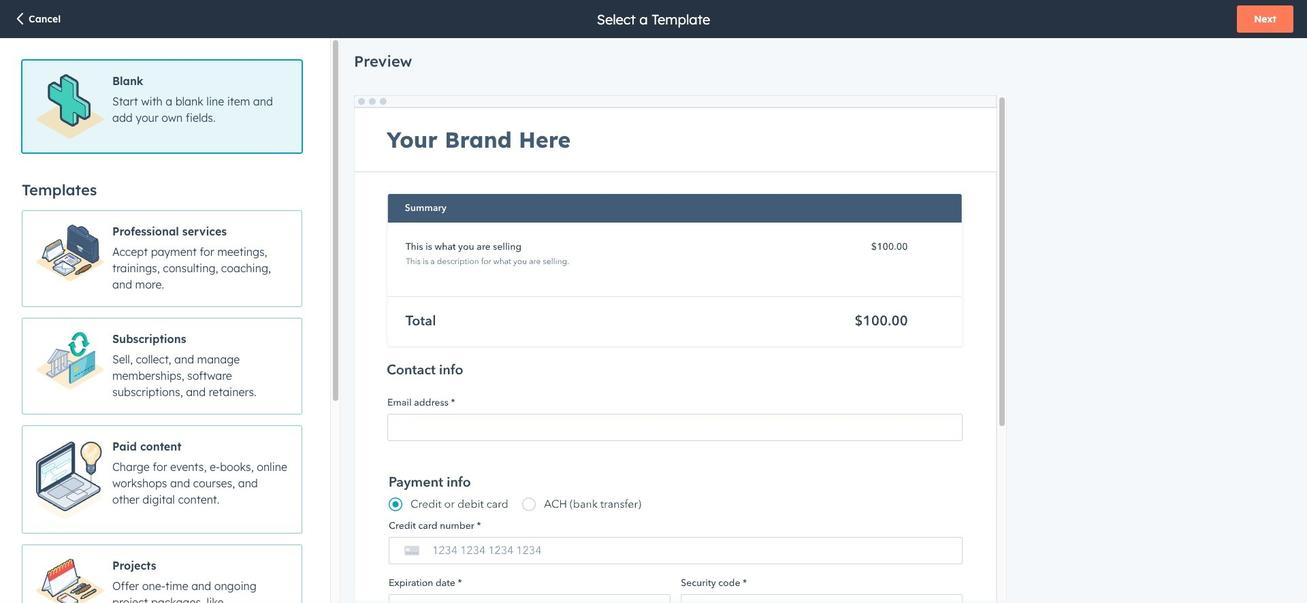 Task type: vqa. For each thing, say whether or not it's contained in the screenshot.
dialog
yes



Task type: locate. For each thing, give the bounding box(es) containing it.
dialog
[[0, 0, 1308, 603]]

None checkbox
[[22, 60, 302, 153]]

None checkbox
[[22, 210, 302, 307], [22, 318, 302, 415], [22, 425, 302, 534], [22, 545, 302, 603], [22, 210, 302, 307], [22, 318, 302, 415], [22, 425, 302, 534], [22, 545, 302, 603]]

Search HubSpot search field
[[1106, 29, 1260, 52]]



